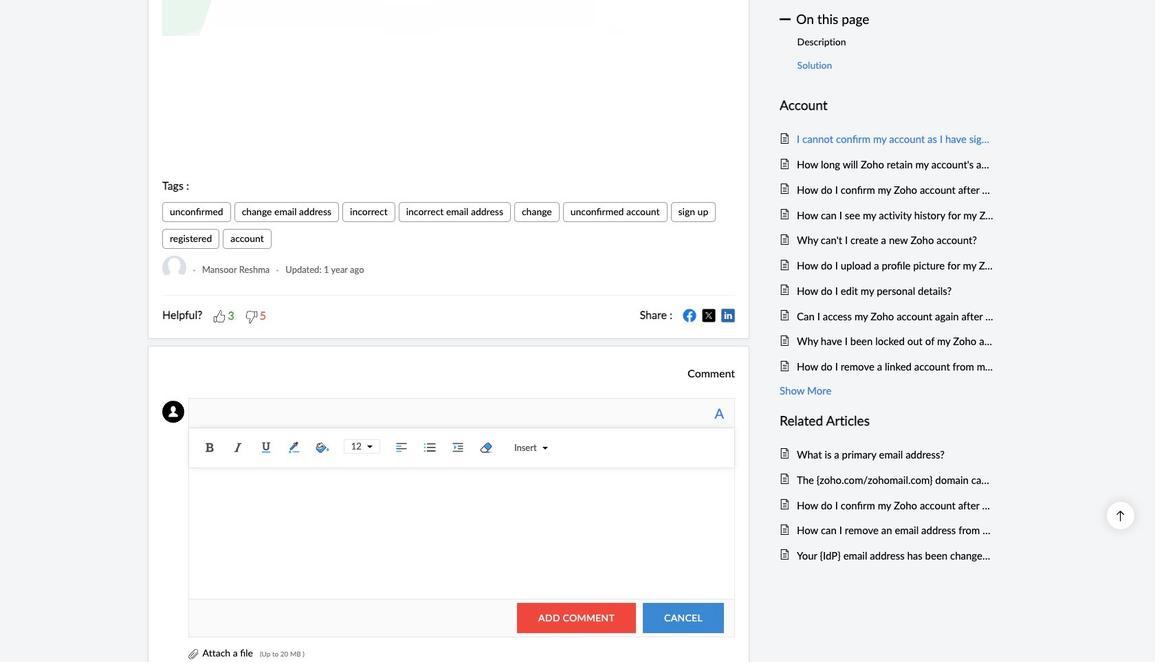 Task type: locate. For each thing, give the bounding box(es) containing it.
align image
[[391, 437, 412, 458]]

a gif showing how to edit the email address that is registered incorrectly. image
[[162, 0, 735, 36]]

1 vertical spatial heading
[[780, 411, 994, 432]]

2 heading from the top
[[780, 411, 994, 432]]

bold (ctrl+b) image
[[199, 437, 220, 458]]

heading
[[780, 95, 994, 116], [780, 411, 994, 432]]

0 vertical spatial heading
[[780, 95, 994, 116]]

insert options image
[[537, 446, 548, 451]]



Task type: describe. For each thing, give the bounding box(es) containing it.
1 heading from the top
[[780, 95, 994, 116]]

italic (ctrl+i) image
[[228, 437, 248, 458]]

lists image
[[420, 437, 440, 458]]

twitter image
[[702, 309, 716, 323]]

underline (ctrl+u) image
[[256, 437, 276, 458]]

facebook image
[[683, 309, 697, 323]]

indent image
[[448, 437, 468, 458]]

font color image
[[284, 437, 305, 458]]

background color image
[[312, 437, 333, 458]]

font size image
[[362, 444, 373, 450]]

linkedin image
[[722, 309, 735, 323]]

clear formatting image
[[476, 437, 497, 458]]



Task type: vqa. For each thing, say whether or not it's contained in the screenshot.
Insert image
no



